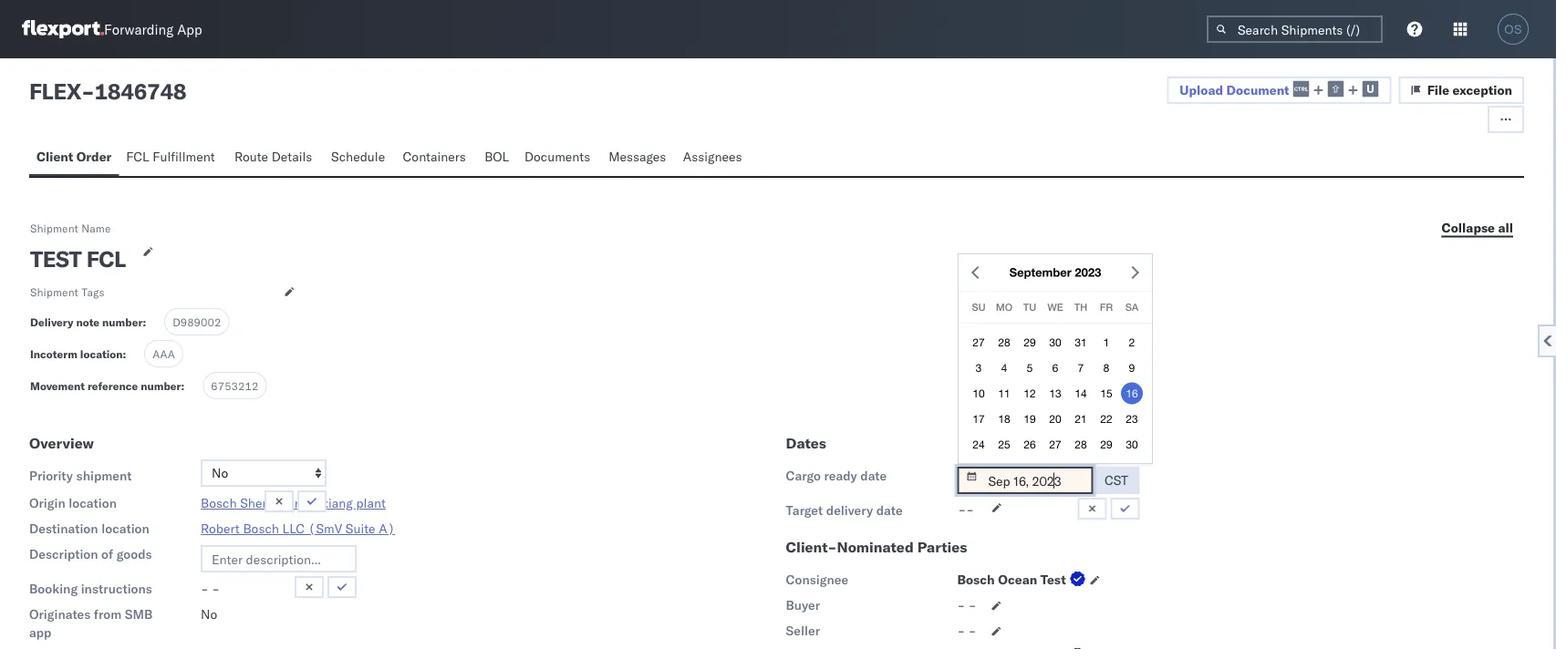 Task type: locate. For each thing, give the bounding box(es) containing it.
forwarding app
[[104, 21, 202, 38]]

os button
[[1492, 8, 1534, 50]]

1 horizontal spatial fcl
[[126, 149, 149, 165]]

1 vertical spatial 29
[[1100, 438, 1113, 451]]

number down the aaa
[[141, 379, 181, 393]]

0 horizontal spatial bosch
[[201, 495, 237, 511]]

27
[[973, 336, 985, 349], [1049, 438, 1061, 451]]

28 up "4"
[[998, 336, 1010, 349]]

exception
[[1453, 82, 1512, 98]]

1 vertical spatial date
[[876, 503, 903, 519]]

0 vertical spatial number
[[102, 316, 143, 329]]

2023
[[1075, 265, 1101, 280]]

21
[[1075, 413, 1087, 425]]

0 vertical spatial 30 button
[[1044, 331, 1066, 353]]

27 button right 26 button
[[1044, 434, 1066, 456]]

1 vertical spatial 29 button
[[1095, 434, 1117, 456]]

month  2023-09 element
[[965, 330, 1146, 457]]

0 vertical spatial 27
[[973, 336, 985, 349]]

bosch for bosch shen zhen taixiang plant
[[201, 495, 237, 511]]

booking
[[29, 581, 78, 597]]

9
[[1129, 362, 1135, 374]]

12 button
[[1019, 383, 1041, 404]]

- -
[[201, 581, 220, 597], [957, 597, 976, 613], [957, 623, 976, 639]]

3 button
[[968, 357, 990, 379]]

robert
[[201, 521, 240, 537]]

27 button
[[968, 331, 990, 353], [1044, 434, 1066, 456]]

sa
[[1125, 301, 1139, 313]]

0 vertical spatial date
[[860, 468, 887, 484]]

28 down 21
[[1075, 438, 1087, 451]]

: left "d989002" on the left of the page
[[143, 316, 146, 329]]

1 vertical spatial number
[[141, 379, 181, 393]]

7
[[1078, 362, 1084, 374]]

assignees
[[683, 149, 742, 165]]

route details
[[234, 149, 312, 165]]

1 horizontal spatial 29
[[1100, 438, 1113, 451]]

th
[[1074, 301, 1087, 313]]

1 vertical spatial :
[[123, 348, 126, 361]]

1 vertical spatial shipment
[[30, 285, 78, 299]]

1 vertical spatial 30
[[1126, 438, 1138, 451]]

robert bosch llc (smv suite a) link
[[201, 521, 395, 537]]

30 button left the 31
[[1044, 331, 1066, 353]]

assignees button
[[676, 140, 753, 176]]

0 vertical spatial :
[[143, 316, 146, 329]]

date for cargo ready date
[[860, 468, 887, 484]]

0 horizontal spatial 30
[[1049, 336, 1061, 349]]

location for incoterm location :
[[80, 348, 123, 361]]

15
[[1100, 387, 1113, 400]]

location
[[80, 348, 123, 361], [69, 495, 117, 511], [101, 521, 149, 537]]

test
[[30, 245, 81, 273]]

target
[[786, 503, 823, 519]]

fcl right order
[[126, 149, 149, 165]]

fcl down name
[[86, 245, 126, 273]]

- - for seller
[[957, 623, 976, 639]]

2 vertical spatial bosch
[[957, 572, 995, 588]]

1 horizontal spatial bosch
[[243, 521, 279, 537]]

14 button
[[1070, 383, 1092, 404]]

0 vertical spatial fcl
[[126, 149, 149, 165]]

mo
[[996, 301, 1013, 313]]

0 horizontal spatial fcl
[[86, 245, 126, 273]]

0 vertical spatial bosch
[[201, 495, 237, 511]]

bol button
[[477, 140, 517, 176]]

31 button
[[1070, 331, 1092, 353]]

shipment
[[30, 221, 78, 235], [30, 285, 78, 299]]

29 button down 22 button
[[1095, 434, 1117, 456]]

1 horizontal spatial 29 button
[[1095, 434, 1117, 456]]

29
[[1024, 336, 1036, 349], [1100, 438, 1113, 451]]

28
[[998, 336, 1010, 349], [1075, 438, 1087, 451]]

30 button down "23" button on the bottom right of the page
[[1121, 434, 1143, 456]]

su
[[972, 301, 986, 313]]

29 down 22
[[1100, 438, 1113, 451]]

28 button down 21 button
[[1070, 434, 1092, 456]]

september
[[1009, 265, 1072, 280]]

bosch up robert
[[201, 495, 237, 511]]

16
[[1126, 387, 1138, 400]]

1 vertical spatial location
[[69, 495, 117, 511]]

27 button up 3 button at the right bottom
[[968, 331, 990, 353]]

2 vertical spatial :
[[181, 379, 184, 393]]

11 button
[[993, 383, 1015, 404]]

0 horizontal spatial :
[[123, 348, 126, 361]]

a)
[[379, 521, 395, 537]]

5 button
[[1019, 357, 1041, 379]]

- - for buyer
[[957, 597, 976, 613]]

1 horizontal spatial 30 button
[[1121, 434, 1143, 456]]

6753212
[[211, 379, 258, 393]]

client order
[[36, 149, 112, 165]]

18
[[998, 413, 1010, 425]]

30 down '23'
[[1126, 438, 1138, 451]]

1 shipment from the top
[[30, 221, 78, 235]]

0 horizontal spatial 29
[[1024, 336, 1036, 349]]

bosch ocean test
[[957, 572, 1066, 588]]

test
[[1040, 572, 1066, 588]]

1 horizontal spatial 28
[[1075, 438, 1087, 451]]

number right note
[[102, 316, 143, 329]]

location up "movement reference number :"
[[80, 348, 123, 361]]

1 vertical spatial 27
[[1049, 438, 1061, 451]]

fcl inside button
[[126, 149, 149, 165]]

: left 6753212
[[181, 379, 184, 393]]

30 button
[[1044, 331, 1066, 353], [1121, 434, 1143, 456]]

shipment for shipment tags
[[30, 285, 78, 299]]

0 vertical spatial shipment
[[30, 221, 78, 235]]

10 button
[[968, 383, 990, 404]]

reference
[[87, 379, 138, 393]]

2 vertical spatial - -
[[957, 623, 976, 639]]

29 button up 5 'button'
[[1019, 331, 1041, 353]]

18 button
[[993, 408, 1015, 430]]

bosch left ocean
[[957, 572, 995, 588]]

date up client-nominated parties
[[876, 503, 903, 519]]

destination location
[[29, 521, 149, 537]]

movement
[[30, 379, 85, 393]]

30 left the 31
[[1049, 336, 1061, 349]]

0 horizontal spatial 29 button
[[1019, 331, 1041, 353]]

incoterm
[[30, 348, 77, 361]]

17
[[973, 413, 985, 425]]

27 up 3
[[973, 336, 985, 349]]

25 button
[[993, 434, 1015, 456]]

goods
[[116, 546, 152, 562]]

13 button
[[1044, 383, 1066, 404]]

29 up 5
[[1024, 336, 1036, 349]]

shipment up delivery
[[30, 285, 78, 299]]

1 vertical spatial - -
[[957, 597, 976, 613]]

1 horizontal spatial 27
[[1049, 438, 1061, 451]]

documents button
[[517, 140, 601, 176]]

0 vertical spatial location
[[80, 348, 123, 361]]

bosch for bosch ocean test
[[957, 572, 995, 588]]

1 horizontal spatial 27 button
[[1044, 434, 1066, 456]]

flex
[[29, 78, 81, 105]]

location up destination location
[[69, 495, 117, 511]]

Enter description... text field
[[201, 545, 357, 573]]

: up reference
[[123, 348, 126, 361]]

2 shipment from the top
[[30, 285, 78, 299]]

plant
[[356, 495, 386, 511]]

2 horizontal spatial :
[[181, 379, 184, 393]]

24 button
[[968, 434, 990, 456]]

1 horizontal spatial 30
[[1126, 438, 1138, 451]]

description of goods
[[29, 546, 152, 562]]

shipment up test at top left
[[30, 221, 78, 235]]

4
[[1001, 362, 1007, 374]]

0 horizontal spatial 30 button
[[1044, 331, 1066, 353]]

file exception button
[[1399, 77, 1524, 104], [1399, 77, 1524, 104]]

0 horizontal spatial 27
[[973, 336, 985, 349]]

forwarding app link
[[22, 20, 202, 38]]

1 horizontal spatial :
[[143, 316, 146, 329]]

priority
[[29, 468, 73, 484]]

30
[[1049, 336, 1061, 349], [1126, 438, 1138, 451]]

collapse
[[1442, 219, 1495, 235]]

0 vertical spatial 28 button
[[993, 331, 1015, 353]]

2 vertical spatial location
[[101, 521, 149, 537]]

1 vertical spatial bosch
[[243, 521, 279, 537]]

bosch
[[201, 495, 237, 511], [243, 521, 279, 537], [957, 572, 995, 588]]

1 vertical spatial 30 button
[[1121, 434, 1143, 456]]

0 vertical spatial 29
[[1024, 336, 1036, 349]]

buyer
[[786, 597, 820, 613]]

27 right 26 button
[[1049, 438, 1061, 451]]

documents
[[524, 149, 590, 165]]

containers
[[403, 149, 466, 165]]

-
[[81, 78, 94, 105], [958, 502, 966, 518], [966, 502, 974, 518], [201, 581, 209, 597], [212, 581, 220, 597], [957, 597, 965, 613], [969, 597, 976, 613], [957, 623, 965, 639], [969, 623, 976, 639]]

upload document
[[1180, 82, 1289, 98]]

date right ready
[[860, 468, 887, 484]]

2 horizontal spatial bosch
[[957, 572, 995, 588]]

0 vertical spatial 28
[[998, 336, 1010, 349]]

0 vertical spatial 27 button
[[968, 331, 990, 353]]

29 button
[[1019, 331, 1041, 353], [1095, 434, 1117, 456]]

0 vertical spatial 29 button
[[1019, 331, 1041, 353]]

upload document button
[[1167, 77, 1392, 104]]

location up goods
[[101, 521, 149, 537]]

28 button up 4 button on the bottom of the page
[[993, 331, 1015, 353]]

ready
[[824, 468, 857, 484]]

cst
[[1105, 473, 1128, 488]]

date
[[860, 468, 887, 484], [876, 503, 903, 519]]

8
[[1103, 362, 1109, 374]]

overview
[[29, 434, 94, 452]]

shen
[[240, 495, 270, 511]]

1 vertical spatial 27 button
[[1044, 434, 1066, 456]]

0 horizontal spatial 28 button
[[993, 331, 1015, 353]]

bosch down shen
[[243, 521, 279, 537]]

1 vertical spatial 28 button
[[1070, 434, 1092, 456]]

app
[[177, 21, 202, 38]]



Task type: describe. For each thing, give the bounding box(es) containing it.
cargo
[[786, 468, 821, 484]]

fcl fulfillment button
[[119, 140, 227, 176]]

collapse all button
[[1431, 214, 1524, 242]]

aaa
[[152, 347, 175, 361]]

delivery
[[30, 316, 73, 329]]

booking instructions
[[29, 581, 152, 597]]

10
[[973, 387, 985, 400]]

22 button
[[1095, 408, 1117, 430]]

client
[[36, 149, 73, 165]]

flexport. image
[[22, 20, 104, 38]]

16 button
[[1121, 383, 1143, 404]]

1846748
[[94, 78, 186, 105]]

fr
[[1100, 301, 1113, 313]]

test fcl
[[30, 245, 126, 273]]

1 vertical spatial 28
[[1075, 438, 1087, 451]]

dates
[[786, 434, 826, 452]]

0 vertical spatial 30
[[1049, 336, 1061, 349]]

priority shipment
[[29, 468, 132, 484]]

17 button
[[968, 408, 990, 430]]

23 button
[[1121, 408, 1143, 430]]

shipment tags
[[30, 285, 104, 299]]

20 button
[[1044, 408, 1066, 430]]

31
[[1075, 336, 1087, 349]]

24
[[973, 438, 985, 451]]

location for destination location
[[101, 521, 149, 537]]

0 vertical spatial - -
[[201, 581, 220, 597]]

number for delivery note number
[[102, 316, 143, 329]]

19 button
[[1019, 408, 1041, 430]]

upload
[[1180, 82, 1223, 98]]

date for target delivery date
[[876, 503, 903, 519]]

client-
[[786, 538, 837, 556]]

tags
[[81, 285, 104, 299]]

7 button
[[1070, 357, 1092, 379]]

fulfillment
[[153, 149, 215, 165]]

0 horizontal spatial 27 button
[[968, 331, 990, 353]]

description
[[29, 546, 98, 562]]

1 horizontal spatial 28 button
[[1070, 434, 1092, 456]]

instructions
[[81, 581, 152, 597]]

flex - 1846748
[[29, 78, 186, 105]]

29 for bottommost 29 button
[[1100, 438, 1113, 451]]

no
[[201, 607, 217, 623]]

tu
[[1023, 301, 1036, 313]]

destination
[[29, 521, 98, 537]]

collapse all
[[1442, 219, 1513, 235]]

15 button
[[1095, 383, 1117, 404]]

26 button
[[1019, 434, 1041, 456]]

--
[[958, 502, 974, 518]]

9 button
[[1121, 357, 1143, 379]]

robert bosch llc (smv suite a)
[[201, 521, 395, 537]]

order
[[76, 149, 112, 165]]

0 horizontal spatial 28
[[998, 336, 1010, 349]]

d989002
[[173, 315, 221, 329]]

os
[[1504, 22, 1522, 36]]

note
[[76, 316, 100, 329]]

6 button
[[1044, 357, 1066, 379]]

shipment name
[[30, 221, 111, 235]]

of
[[101, 546, 113, 562]]

originates from smb app
[[29, 607, 153, 641]]

: for note
[[143, 316, 146, 329]]

parties
[[917, 538, 967, 556]]

schedule
[[331, 149, 385, 165]]

MMM D, YYYY text field
[[957, 467, 1093, 494]]

2
[[1129, 336, 1135, 349]]

nominated
[[837, 538, 914, 556]]

1 vertical spatial fcl
[[86, 245, 126, 273]]

2 button
[[1121, 331, 1143, 353]]

: for reference
[[181, 379, 184, 393]]

29 for left 29 button
[[1024, 336, 1036, 349]]

route
[[234, 149, 268, 165]]

cargo ready date
[[786, 468, 887, 484]]

file exception
[[1427, 82, 1512, 98]]

shipment for shipment name
[[30, 221, 78, 235]]

ocean
[[998, 572, 1037, 588]]

movement reference number :
[[30, 379, 184, 393]]

8 button
[[1095, 357, 1117, 379]]

messages button
[[601, 140, 676, 176]]

messages
[[609, 149, 666, 165]]

smb
[[125, 607, 153, 623]]

from
[[94, 607, 122, 623]]

suite
[[346, 521, 375, 537]]

app
[[29, 625, 51, 641]]

Search Shipments (/) text field
[[1207, 16, 1383, 43]]

19
[[1024, 413, 1036, 425]]

file
[[1427, 82, 1450, 98]]

origin location
[[29, 495, 117, 511]]

number for movement reference number
[[141, 379, 181, 393]]

llc
[[282, 521, 305, 537]]

name
[[81, 221, 111, 235]]

23
[[1126, 413, 1138, 425]]

location for origin location
[[69, 495, 117, 511]]

taixiang
[[305, 495, 353, 511]]

september 2023
[[1009, 265, 1101, 280]]

route details button
[[227, 140, 324, 176]]

25
[[998, 438, 1010, 451]]

13
[[1049, 387, 1061, 400]]

bosch shen zhen taixiang plant link
[[201, 495, 386, 511]]

consignee
[[786, 572, 848, 588]]



Task type: vqa. For each thing, say whether or not it's contained in the screenshot.


